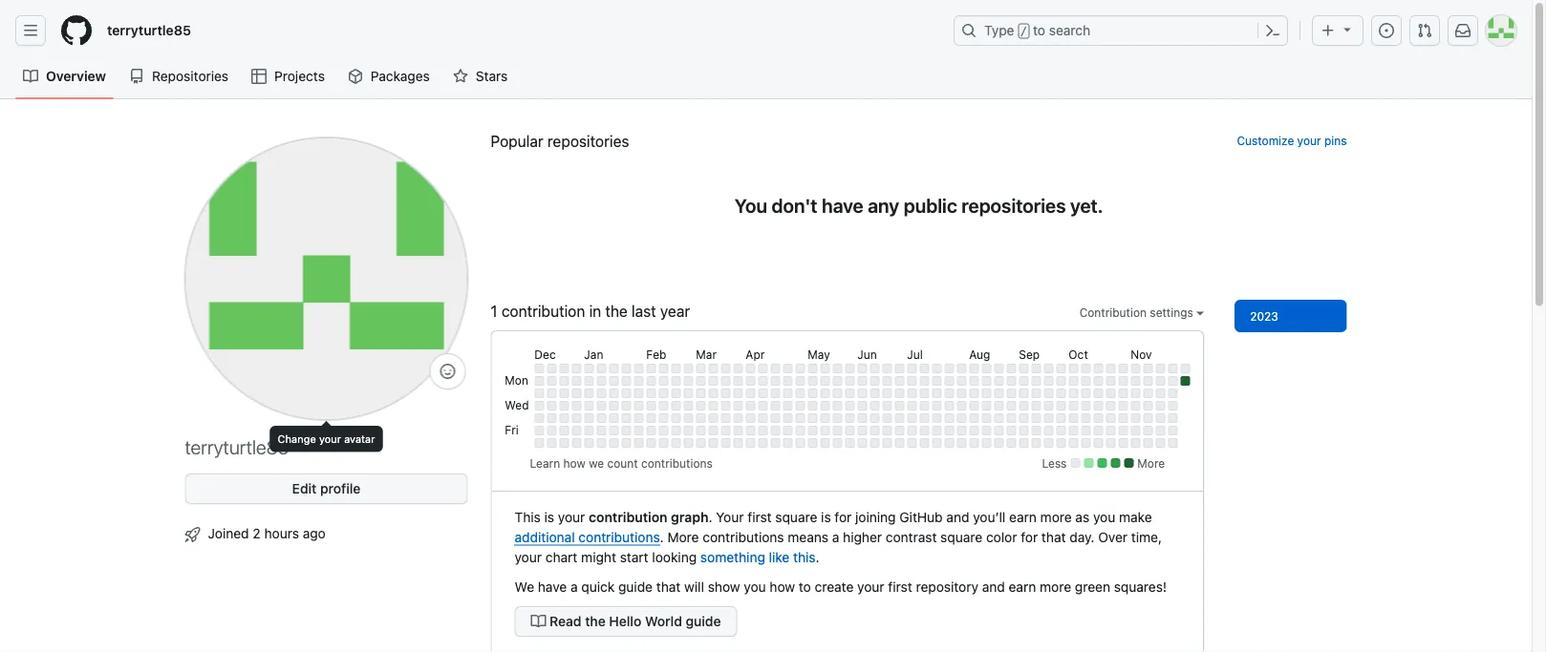 Task type: locate. For each thing, give the bounding box(es) containing it.
0 horizontal spatial have
[[538, 579, 567, 595]]

notifications image
[[1456, 23, 1471, 38]]

1 horizontal spatial contribution
[[589, 509, 668, 525]]

1 vertical spatial first
[[888, 579, 912, 595]]

0 vertical spatial how
[[563, 457, 586, 470]]

settings
[[1150, 306, 1193, 319]]

1 vertical spatial more
[[668, 529, 699, 545]]

0 vertical spatial for
[[835, 509, 852, 525]]

0 vertical spatial you
[[1093, 509, 1116, 525]]

joined
[[208, 526, 249, 541]]

you inside this is your contribution graph . your first square is for joining github and you'll earn more as you make additional contributions
[[1093, 509, 1116, 525]]

repository
[[916, 579, 979, 595]]

0 horizontal spatial .
[[660, 529, 664, 545]]

. up looking
[[660, 529, 664, 545]]

repositories left yet.
[[962, 194, 1066, 216]]

0 horizontal spatial first
[[748, 509, 772, 525]]

1 more from the top
[[1040, 509, 1072, 525]]

fri
[[505, 423, 519, 437]]

1 horizontal spatial and
[[982, 579, 1005, 595]]

means
[[788, 529, 829, 545]]

contributions up something
[[703, 529, 784, 545]]

for right color
[[1021, 529, 1038, 545]]

more inside this is your contribution graph . your first square is for joining github and you'll earn more as you make additional contributions
[[1040, 509, 1072, 525]]

guide for quick
[[618, 579, 653, 595]]

1 vertical spatial that
[[656, 579, 681, 595]]

to left create
[[799, 579, 811, 595]]

in
[[589, 302, 601, 321]]

your right create
[[857, 579, 885, 595]]

1 vertical spatial have
[[538, 579, 567, 595]]

grid
[[502, 343, 1193, 451]]

you
[[1093, 509, 1116, 525], [744, 579, 766, 595]]

1 horizontal spatial you
[[1093, 509, 1116, 525]]

jan
[[584, 348, 603, 361]]

0 horizontal spatial for
[[835, 509, 852, 525]]

square
[[775, 509, 817, 525], [941, 529, 983, 545]]

0 vertical spatial that
[[1042, 529, 1066, 545]]

feb
[[646, 348, 667, 361]]

nov
[[1131, 348, 1152, 361]]

terryturtle85
[[107, 22, 191, 38], [185, 436, 289, 458]]

make
[[1119, 509, 1152, 525]]

contributions
[[641, 457, 713, 470], [579, 529, 660, 545], [703, 529, 784, 545]]

will
[[684, 579, 704, 595]]

1 vertical spatial guide
[[686, 614, 721, 630]]

1 vertical spatial earn
[[1009, 579, 1036, 595]]

have right we
[[538, 579, 567, 595]]

first left repository
[[888, 579, 912, 595]]

more
[[1040, 509, 1072, 525], [1040, 579, 1071, 595]]

1 horizontal spatial repositories
[[962, 194, 1066, 216]]

that
[[1042, 529, 1066, 545], [656, 579, 681, 595]]

1 horizontal spatial more
[[1138, 457, 1165, 470]]

a inside the . more contributions means a higher contrast square color for that day. over time, your chart might start looking
[[832, 529, 839, 545]]

0 vertical spatial .
[[709, 509, 713, 525]]

more left as
[[1040, 509, 1072, 525]]

for up higher
[[835, 509, 852, 525]]

1 horizontal spatial is
[[821, 509, 831, 525]]

how down like
[[770, 579, 795, 595]]

1 vertical spatial contribution
[[589, 509, 668, 525]]

a left quick
[[571, 579, 578, 595]]

as
[[1076, 509, 1090, 525]]

any
[[868, 194, 899, 216]]

/
[[1020, 25, 1027, 38]]

contribution
[[1080, 306, 1147, 319]]

1 horizontal spatial to
[[1033, 22, 1046, 38]]

how left we
[[563, 457, 586, 470]]

dec
[[535, 348, 556, 361]]

. down means
[[816, 550, 820, 565]]

. left your
[[709, 509, 713, 525]]

is
[[544, 509, 554, 525], [821, 509, 831, 525]]

0 vertical spatial guide
[[618, 579, 653, 595]]

is up means
[[821, 509, 831, 525]]

type / to search
[[984, 22, 1091, 38]]

0 horizontal spatial and
[[947, 509, 970, 525]]

yet.
[[1070, 194, 1103, 216]]

contribution settings button
[[1080, 304, 1204, 321]]

mar
[[696, 348, 717, 361]]

that left day.
[[1042, 529, 1066, 545]]

a
[[832, 529, 839, 545], [571, 579, 578, 595]]

we
[[589, 457, 604, 470]]

looking
[[652, 550, 697, 565]]

1 vertical spatial you
[[744, 579, 766, 595]]

star image
[[453, 69, 468, 84]]

github
[[900, 509, 943, 525]]

1 horizontal spatial .
[[709, 509, 713, 525]]

read the hello world guide link
[[515, 607, 737, 637]]

for inside the . more contributions means a higher contrast square color for that day. over time, your chart might start looking
[[1021, 529, 1038, 545]]

0 horizontal spatial is
[[544, 509, 554, 525]]

cell
[[535, 364, 544, 374], [547, 364, 557, 374], [559, 364, 569, 374], [572, 364, 581, 374], [584, 364, 594, 374], [597, 364, 606, 374], [609, 364, 619, 374], [622, 364, 631, 374], [634, 364, 644, 374], [646, 364, 656, 374], [659, 364, 668, 374], [671, 364, 681, 374], [684, 364, 693, 374], [696, 364, 706, 374], [708, 364, 718, 374], [721, 364, 730, 374], [733, 364, 743, 374], [746, 364, 755, 374], [758, 364, 768, 374], [771, 364, 780, 374], [783, 364, 793, 374], [795, 364, 805, 374], [808, 364, 817, 374], [820, 364, 830, 374], [833, 364, 842, 374], [845, 364, 855, 374], [858, 364, 867, 374], [870, 364, 880, 374], [882, 364, 892, 374], [895, 364, 904, 374], [907, 364, 917, 374], [920, 364, 929, 374], [932, 364, 942, 374], [945, 364, 954, 374], [957, 364, 967, 374], [969, 364, 979, 374], [982, 364, 991, 374], [994, 364, 1004, 374], [1007, 364, 1016, 374], [1019, 364, 1029, 374], [1032, 364, 1041, 374], [1044, 364, 1053, 374], [1056, 364, 1066, 374], [1069, 364, 1078, 374], [1081, 364, 1091, 374], [1094, 364, 1103, 374], [1106, 364, 1116, 374], [1118, 364, 1128, 374], [1131, 364, 1140, 374], [1143, 364, 1153, 374], [1156, 364, 1165, 374], [1168, 364, 1178, 374], [1181, 364, 1190, 374], [535, 377, 544, 386], [547, 377, 557, 386], [559, 377, 569, 386], [572, 377, 581, 386], [584, 377, 594, 386], [597, 377, 606, 386], [609, 377, 619, 386], [622, 377, 631, 386], [634, 377, 644, 386], [646, 377, 656, 386], [659, 377, 668, 386], [671, 377, 681, 386], [684, 377, 693, 386], [696, 377, 706, 386], [708, 377, 718, 386], [721, 377, 730, 386], [733, 377, 743, 386], [746, 377, 755, 386], [758, 377, 768, 386], [771, 377, 780, 386], [783, 377, 793, 386], [795, 377, 805, 386], [808, 377, 817, 386], [820, 377, 830, 386], [833, 377, 842, 386], [845, 377, 855, 386], [858, 377, 867, 386], [870, 377, 880, 386], [882, 377, 892, 386], [895, 377, 904, 386], [907, 377, 917, 386], [920, 377, 929, 386], [932, 377, 942, 386], [945, 377, 954, 386], [957, 377, 967, 386], [969, 377, 979, 386], [982, 377, 991, 386], [994, 377, 1004, 386], [1007, 377, 1016, 386], [1019, 377, 1029, 386], [1032, 377, 1041, 386], [1044, 377, 1053, 386], [1056, 377, 1066, 386], [1069, 377, 1078, 386], [1081, 377, 1091, 386], [1094, 377, 1103, 386], [1106, 377, 1116, 386], [1118, 377, 1128, 386], [1131, 377, 1140, 386], [1143, 377, 1153, 386], [1156, 377, 1165, 386], [1168, 377, 1178, 386], [1181, 377, 1190, 386], [535, 389, 544, 399], [547, 389, 557, 399], [559, 389, 569, 399], [572, 389, 581, 399], [584, 389, 594, 399], [597, 389, 606, 399], [609, 389, 619, 399], [622, 389, 631, 399], [634, 389, 644, 399], [646, 389, 656, 399], [659, 389, 668, 399], [671, 389, 681, 399], [684, 389, 693, 399], [696, 389, 706, 399], [708, 389, 718, 399], [721, 389, 730, 399], [733, 389, 743, 399], [746, 389, 755, 399], [758, 389, 768, 399], [771, 389, 780, 399], [783, 389, 793, 399], [795, 389, 805, 399], [808, 389, 817, 399], [820, 389, 830, 399], [833, 389, 842, 399], [845, 389, 855, 399], [858, 389, 867, 399], [870, 389, 880, 399], [882, 389, 892, 399], [895, 389, 904, 399], [907, 389, 917, 399], [920, 389, 929, 399], [932, 389, 942, 399], [945, 389, 954, 399], [957, 389, 967, 399], [969, 389, 979, 399], [982, 389, 991, 399], [994, 389, 1004, 399], [1007, 389, 1016, 399], [1019, 389, 1029, 399], [1032, 389, 1041, 399], [1044, 389, 1053, 399], [1056, 389, 1066, 399], [1069, 389, 1078, 399], [1081, 389, 1091, 399], [1094, 389, 1103, 399], [1106, 389, 1116, 399], [1118, 389, 1128, 399], [1131, 389, 1140, 399], [1143, 389, 1153, 399], [1156, 389, 1165, 399], [1168, 389, 1178, 399], [535, 401, 544, 411], [547, 401, 557, 411], [559, 401, 569, 411], [572, 401, 581, 411], [584, 401, 594, 411], [597, 401, 606, 411], [609, 401, 619, 411], [622, 401, 631, 411], [634, 401, 644, 411], [646, 401, 656, 411], [659, 401, 668, 411], [671, 401, 681, 411], [684, 401, 693, 411], [696, 401, 706, 411], [708, 401, 718, 411], [721, 401, 730, 411], [733, 401, 743, 411], [746, 401, 755, 411], [758, 401, 768, 411], [771, 401, 780, 411], [783, 401, 793, 411], [795, 401, 805, 411], [808, 401, 817, 411], [820, 401, 830, 411], [833, 401, 842, 411], [845, 401, 855, 411], [858, 401, 867, 411], [870, 401, 880, 411], [882, 401, 892, 411], [895, 401, 904, 411], [907, 401, 917, 411], [920, 401, 929, 411], [932, 401, 942, 411], [945, 401, 954, 411], [957, 401, 967, 411], [969, 401, 979, 411], [982, 401, 991, 411], [994, 401, 1004, 411], [1007, 401, 1016, 411], [1019, 401, 1029, 411], [1032, 401, 1041, 411], [1044, 401, 1053, 411], [1056, 401, 1066, 411], [1069, 401, 1078, 411], [1081, 401, 1091, 411], [1094, 401, 1103, 411], [1106, 401, 1116, 411], [1118, 401, 1128, 411], [1131, 401, 1140, 411], [1143, 401, 1153, 411], [1156, 401, 1165, 411], [1168, 401, 1178, 411], [535, 414, 544, 423], [547, 414, 557, 423], [559, 414, 569, 423], [572, 414, 581, 423], [584, 414, 594, 423], [597, 414, 606, 423], [609, 414, 619, 423], [622, 414, 631, 423], [634, 414, 644, 423], [646, 414, 656, 423], [659, 414, 668, 423], [671, 414, 681, 423], [684, 414, 693, 423], [696, 414, 706, 423], [708, 414, 718, 423], [721, 414, 730, 423], [733, 414, 743, 423], [746, 414, 755, 423], [758, 414, 768, 423], [771, 414, 780, 423], [783, 414, 793, 423], [795, 414, 805, 423], [808, 414, 817, 423], [820, 414, 830, 423], [833, 414, 842, 423], [845, 414, 855, 423], [858, 414, 867, 423], [870, 414, 880, 423], [882, 414, 892, 423], [895, 414, 904, 423], [907, 414, 917, 423], [920, 414, 929, 423], [932, 414, 942, 423], [945, 414, 954, 423], [957, 414, 967, 423], [969, 414, 979, 423], [982, 414, 991, 423], [994, 414, 1004, 423], [1007, 414, 1016, 423], [1019, 414, 1029, 423], [1032, 414, 1041, 423], [1044, 414, 1053, 423], [1056, 414, 1066, 423], [1069, 414, 1078, 423], [1081, 414, 1091, 423], [1094, 414, 1103, 423], [1106, 414, 1116, 423], [1118, 414, 1128, 423], [1131, 414, 1140, 423], [1143, 414, 1153, 423], [1156, 414, 1165, 423], [1168, 414, 1178, 423], [535, 426, 544, 436], [547, 426, 557, 436], [559, 426, 569, 436], [572, 426, 581, 436], [584, 426, 594, 436], [597, 426, 606, 436], [609, 426, 619, 436], [622, 426, 631, 436], [634, 426, 644, 436], [646, 426, 656, 436], [659, 426, 668, 436], [671, 426, 681, 436], [684, 426, 693, 436], [696, 426, 706, 436], [708, 426, 718, 436], [721, 426, 730, 436], [733, 426, 743, 436], [746, 426, 755, 436], [758, 426, 768, 436], [771, 426, 780, 436], [783, 426, 793, 436], [795, 426, 805, 436], [808, 426, 817, 436], [820, 426, 830, 436], [833, 426, 842, 436], [845, 426, 855, 436], [858, 426, 867, 436], [870, 426, 880, 436], [882, 426, 892, 436], [895, 426, 904, 436], [907, 426, 917, 436], [920, 426, 929, 436], [932, 426, 942, 436], [945, 426, 954, 436], [957, 426, 967, 436], [969, 426, 979, 436], [982, 426, 991, 436], [994, 426, 1004, 436], [1007, 426, 1016, 436], [1019, 426, 1029, 436], [1032, 426, 1041, 436], [1044, 426, 1053, 436], [1056, 426, 1066, 436], [1069, 426, 1078, 436], [1081, 426, 1091, 436], [1094, 426, 1103, 436], [1106, 426, 1116, 436], [1118, 426, 1128, 436], [1131, 426, 1140, 436], [1143, 426, 1153, 436], [1156, 426, 1165, 436], [1168, 426, 1178, 436], [535, 439, 544, 448], [547, 439, 557, 448], [559, 439, 569, 448], [572, 439, 581, 448], [584, 439, 594, 448], [597, 439, 606, 448], [609, 439, 619, 448], [622, 439, 631, 448], [634, 439, 644, 448], [646, 439, 656, 448], [659, 439, 668, 448], [671, 439, 681, 448], [684, 439, 693, 448], [696, 439, 706, 448], [708, 439, 718, 448], [721, 439, 730, 448], [733, 439, 743, 448], [746, 439, 755, 448], [758, 439, 768, 448], [771, 439, 780, 448], [783, 439, 793, 448], [795, 439, 805, 448], [808, 439, 817, 448], [820, 439, 830, 448], [833, 439, 842, 448], [845, 439, 855, 448], [858, 439, 867, 448], [870, 439, 880, 448], [882, 439, 892, 448], [895, 439, 904, 448], [907, 439, 917, 448], [920, 439, 929, 448], [932, 439, 942, 448], [945, 439, 954, 448], [957, 439, 967, 448], [969, 439, 979, 448], [982, 439, 991, 448], [994, 439, 1004, 448], [1007, 439, 1016, 448], [1019, 439, 1029, 448], [1032, 439, 1041, 448], [1044, 439, 1053, 448], [1056, 439, 1066, 448], [1069, 439, 1078, 448], [1081, 439, 1091, 448], [1094, 439, 1103, 448], [1106, 439, 1116, 448], [1118, 439, 1128, 448], [1131, 439, 1140, 448], [1143, 439, 1153, 448], [1156, 439, 1165, 448], [1168, 439, 1178, 448]]

a left higher
[[832, 529, 839, 545]]

hours
[[264, 526, 299, 541]]

first right your
[[748, 509, 772, 525]]

1 vertical spatial .
[[660, 529, 664, 545]]

repositories right popular
[[548, 132, 629, 151]]

to right the /
[[1033, 22, 1046, 38]]

something like this .
[[700, 550, 820, 565]]

0 horizontal spatial a
[[571, 579, 578, 595]]

you right as
[[1093, 509, 1116, 525]]

contributions right count
[[641, 457, 713, 470]]

square up means
[[775, 509, 817, 525]]

less
[[1042, 457, 1067, 470]]

joined 2 hours ago
[[208, 526, 326, 541]]

and left you'll
[[947, 509, 970, 525]]

1 vertical spatial square
[[941, 529, 983, 545]]

.
[[709, 509, 713, 525], [660, 529, 664, 545], [816, 550, 820, 565]]

1 horizontal spatial guide
[[686, 614, 721, 630]]

0 horizontal spatial guide
[[618, 579, 653, 595]]

you down something like this button
[[744, 579, 766, 595]]

square down you'll
[[941, 529, 983, 545]]

count
[[607, 457, 638, 470]]

git pull request image
[[1417, 23, 1433, 38]]

0 vertical spatial contribution
[[502, 302, 585, 321]]

0 horizontal spatial to
[[799, 579, 811, 595]]

square inside the . more contributions means a higher contrast square color for that day. over time, your chart might start looking
[[941, 529, 983, 545]]

terryturtle85 up joined on the bottom left of page
[[185, 436, 289, 458]]

overview link
[[15, 62, 114, 91]]

2 more from the top
[[1040, 579, 1071, 595]]

contributions up start
[[579, 529, 660, 545]]

your down additional
[[515, 550, 542, 565]]

1 vertical spatial how
[[770, 579, 795, 595]]

may
[[808, 348, 830, 361]]

more up make
[[1138, 457, 1165, 470]]

is up additional
[[544, 509, 554, 525]]

your
[[1297, 134, 1321, 147], [558, 509, 585, 525], [515, 550, 542, 565], [857, 579, 885, 595]]

0 horizontal spatial you
[[744, 579, 766, 595]]

the right in
[[605, 302, 628, 321]]

1 horizontal spatial have
[[822, 194, 864, 216]]

aug
[[969, 348, 991, 361]]

learn
[[530, 457, 560, 470]]

guide
[[618, 579, 653, 595], [686, 614, 721, 630]]

1 horizontal spatial a
[[832, 529, 839, 545]]

earn
[[1009, 509, 1037, 525], [1009, 579, 1036, 595]]

that left will
[[656, 579, 681, 595]]

0 horizontal spatial square
[[775, 509, 817, 525]]

0 vertical spatial to
[[1033, 22, 1046, 38]]

1 horizontal spatial that
[[1042, 529, 1066, 545]]

jun
[[858, 348, 877, 361]]

you don't have any public repositories yet.
[[735, 194, 1103, 216]]

1 horizontal spatial square
[[941, 529, 983, 545]]

1 horizontal spatial for
[[1021, 529, 1038, 545]]

have left any
[[822, 194, 864, 216]]

0 horizontal spatial more
[[668, 529, 699, 545]]

joining
[[855, 509, 896, 525]]

year
[[660, 302, 690, 321]]

stars
[[476, 68, 508, 84]]

1 vertical spatial more
[[1040, 579, 1071, 595]]

guide down will
[[686, 614, 721, 630]]

guide down start
[[618, 579, 653, 595]]

0 vertical spatial square
[[775, 509, 817, 525]]

first
[[748, 509, 772, 525], [888, 579, 912, 595]]

contribution
[[502, 302, 585, 321], [589, 509, 668, 525]]

the right read
[[585, 614, 606, 630]]

0 horizontal spatial repositories
[[548, 132, 629, 151]]

learn how we count contributions
[[530, 457, 713, 470]]

and right repository
[[982, 579, 1005, 595]]

contribution up start
[[589, 509, 668, 525]]

earn up color
[[1009, 509, 1037, 525]]

time,
[[1131, 529, 1162, 545]]

more inside the . more contributions means a higher contrast square color for that day. over time, your chart might start looking
[[668, 529, 699, 545]]

more left green
[[1040, 579, 1071, 595]]

type
[[984, 22, 1015, 38]]

square inside this is your contribution graph . your first square is for joining github and you'll earn more as you make additional contributions
[[775, 509, 817, 525]]

first inside this is your contribution graph . your first square is for joining github and you'll earn more as you make additional contributions
[[748, 509, 772, 525]]

. inside the . more contributions means a higher contrast square color for that day. over time, your chart might start looking
[[660, 529, 664, 545]]

projects
[[274, 68, 325, 84]]

1 horizontal spatial how
[[770, 579, 795, 595]]

0 vertical spatial a
[[832, 529, 839, 545]]

contribution up dec on the bottom of page
[[502, 302, 585, 321]]

your up additional contributions link
[[558, 509, 585, 525]]

jul
[[907, 348, 923, 361]]

mon
[[505, 374, 528, 387]]

guide for world
[[686, 614, 721, 630]]

terryturtle85 up the repo image
[[107, 22, 191, 38]]

0 horizontal spatial contribution
[[502, 302, 585, 321]]

2 horizontal spatial .
[[816, 550, 820, 565]]

0 vertical spatial earn
[[1009, 509, 1037, 525]]

hello
[[609, 614, 642, 630]]

earn down color
[[1009, 579, 1036, 595]]

0 vertical spatial and
[[947, 509, 970, 525]]

0 vertical spatial first
[[748, 509, 772, 525]]

more down graph
[[668, 529, 699, 545]]

1 vertical spatial for
[[1021, 529, 1038, 545]]

start
[[620, 550, 649, 565]]

0 horizontal spatial that
[[656, 579, 681, 595]]

to
[[1033, 22, 1046, 38], [799, 579, 811, 595]]

0 vertical spatial more
[[1040, 509, 1072, 525]]

0 vertical spatial have
[[822, 194, 864, 216]]

last
[[632, 302, 656, 321]]



Task type: describe. For each thing, give the bounding box(es) containing it.
green
[[1075, 579, 1111, 595]]

popular repositories
[[491, 132, 629, 151]]

2
[[253, 526, 261, 541]]

repositories link
[[121, 62, 236, 91]]

this
[[793, 550, 816, 565]]

issue opened image
[[1379, 23, 1394, 38]]

your inside the . more contributions means a higher contrast square color for that day. over time, your chart might start looking
[[515, 550, 542, 565]]

public
[[904, 194, 957, 216]]

chart
[[545, 550, 578, 565]]

for inside this is your contribution graph . your first square is for joining github and you'll earn more as you make additional contributions
[[835, 509, 852, 525]]

that inside the . more contributions means a higher contrast square color for that day. over time, your chart might start looking
[[1042, 529, 1066, 545]]

packages link
[[340, 62, 438, 91]]

your inside this is your contribution graph . your first square is for joining github and you'll earn more as you make additional contributions
[[558, 509, 585, 525]]

stars link
[[445, 62, 515, 91]]

read the hello world guide
[[546, 614, 721, 630]]

create
[[815, 579, 854, 595]]

you'll
[[973, 509, 1006, 525]]

1       contribution         in the last year
[[491, 302, 690, 321]]

repo image
[[129, 69, 144, 84]]

contrast
[[886, 529, 937, 545]]

your left "pins"
[[1297, 134, 1321, 147]]

book image
[[531, 615, 546, 630]]

higher
[[843, 529, 882, 545]]

2 vertical spatial .
[[816, 550, 820, 565]]

1 vertical spatial the
[[585, 614, 606, 630]]

and inside this is your contribution graph . your first square is for joining github and you'll earn more as you make additional contributions
[[947, 509, 970, 525]]

1 vertical spatial and
[[982, 579, 1005, 595]]

search
[[1049, 22, 1091, 38]]

contribution inside this is your contribution graph . your first square is for joining github and you'll earn more as you make additional contributions
[[589, 509, 668, 525]]

contributions inside the . more contributions means a higher contrast square color for that day. over time, your chart might start looking
[[703, 529, 784, 545]]

don't
[[772, 194, 818, 216]]

book image
[[23, 69, 38, 84]]

world
[[645, 614, 682, 630]]

contributions inside this is your contribution graph . your first square is for joining github and you'll earn more as you make additional contributions
[[579, 529, 660, 545]]

1 vertical spatial terryturtle85
[[185, 436, 289, 458]]

. more contributions means a higher contrast square color for that day. over time, your chart might start looking
[[515, 529, 1162, 565]]

customize
[[1237, 134, 1294, 147]]

table image
[[251, 69, 267, 84]]

profile
[[320, 481, 361, 497]]

1 is from the left
[[544, 509, 554, 525]]

like
[[769, 550, 790, 565]]

might
[[581, 550, 616, 565]]

this is your contribution graph . your first square is for joining github and you'll earn more as you make additional contributions
[[515, 509, 1152, 545]]

0 vertical spatial repositories
[[548, 132, 629, 151]]

something
[[700, 550, 765, 565]]

plus image
[[1321, 23, 1336, 38]]

rocket image
[[185, 528, 200, 543]]

we
[[515, 579, 534, 595]]

1 horizontal spatial first
[[888, 579, 912, 595]]

1
[[491, 302, 498, 321]]

2 is from the left
[[821, 509, 831, 525]]

wed
[[505, 399, 529, 412]]

graph
[[671, 509, 709, 525]]

0 vertical spatial the
[[605, 302, 628, 321]]

0 vertical spatial more
[[1138, 457, 1165, 470]]

learn how we count contributions link
[[530, 457, 713, 470]]

0 vertical spatial terryturtle85
[[107, 22, 191, 38]]

something like this button
[[700, 548, 816, 568]]

package image
[[348, 69, 363, 84]]

homepage image
[[61, 15, 92, 46]]

we have a quick guide that will show you how to create your first repository and earn more green squares!
[[515, 579, 1167, 595]]

edit
[[292, 481, 317, 497]]

pins
[[1325, 134, 1347, 147]]

grid containing dec
[[502, 343, 1193, 451]]

read
[[550, 614, 582, 630]]

squares!
[[1114, 579, 1167, 595]]

you
[[735, 194, 767, 216]]

color
[[986, 529, 1017, 545]]

packages
[[371, 68, 430, 84]]

repositories
[[152, 68, 229, 84]]

1 vertical spatial a
[[571, 579, 578, 595]]

triangle down image
[[1340, 22, 1355, 37]]

2023
[[1250, 310, 1278, 323]]

this
[[515, 509, 541, 525]]

additional
[[515, 529, 575, 545]]

earn inside this is your contribution graph . your first square is for joining github and you'll earn more as you make additional contributions
[[1009, 509, 1037, 525]]

change your avatar image
[[185, 138, 468, 421]]

. inside this is your contribution graph . your first square is for joining github and you'll earn more as you make additional contributions
[[709, 509, 713, 525]]

oct
[[1069, 348, 1088, 361]]

edit profile
[[292, 481, 361, 497]]

0 horizontal spatial how
[[563, 457, 586, 470]]

1 vertical spatial repositories
[[962, 194, 1066, 216]]

quick
[[581, 579, 615, 595]]

show
[[708, 579, 740, 595]]

popular
[[491, 132, 544, 151]]

1 vertical spatial to
[[799, 579, 811, 595]]

terryturtle85 link
[[99, 15, 199, 46]]

smiley image
[[440, 364, 455, 379]]

2023 link
[[1235, 300, 1347, 333]]

command palette image
[[1265, 23, 1281, 38]]

sep
[[1019, 348, 1040, 361]]

ago
[[303, 526, 326, 541]]

projects link
[[244, 62, 332, 91]]

contribution settings
[[1080, 306, 1197, 319]]

overview
[[46, 68, 106, 84]]

additional contributions link
[[515, 529, 660, 545]]

day.
[[1070, 529, 1095, 545]]

your
[[716, 509, 744, 525]]



Task type: vqa. For each thing, say whether or not it's contained in the screenshot.
hello
yes



